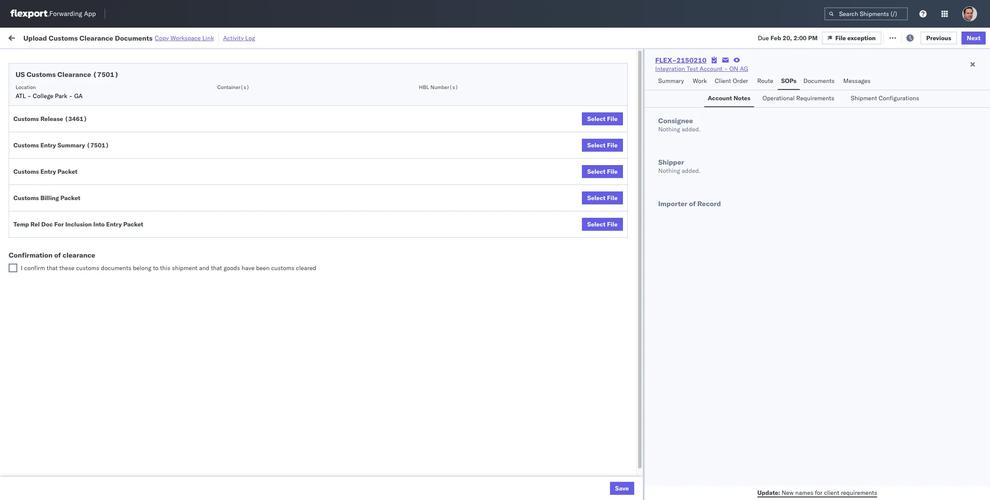 Task type: describe. For each thing, give the bounding box(es) containing it.
2 vertical spatial entry
[[106, 220, 122, 228]]

1 flex-1988285 from the top
[[597, 101, 642, 108]]

upload proof of delivery link
[[20, 271, 87, 280]]

los for 11:30 am cst, feb 24, 2023
[[78, 233, 88, 241]]

pm for integration test account - western digital
[[188, 158, 198, 165]]

2001714 for schedule delivery appointment
[[616, 158, 642, 165]]

college
[[33, 92, 53, 100]]

feb left 25,
[[218, 272, 229, 280]]

select file button for customs billing packet
[[582, 192, 623, 204]]

confirm pickup from los angeles, ca link for 1:59 am cst, feb 24, 2023
[[20, 214, 123, 222]]

7 schedule from the top
[[20, 195, 45, 203]]

nothing for shipper
[[658, 167, 680, 175]]

flex-1977428 for 9:30 pm cst, feb 21, 2023
[[597, 177, 642, 184]]

1 confirm from the top
[[20, 81, 42, 89]]

i
[[21, 264, 23, 272]]

2 confirm from the top
[[20, 214, 42, 222]]

3 1911466 from the top
[[616, 348, 642, 356]]

upload for customs
[[23, 34, 47, 42]]

numbers for mbl/mawb numbers
[[774, 70, 795, 76]]

ocean for 9:30 pm cst, feb 21, 2023
[[332, 177, 350, 184]]

1977428 for 9:30 pm cst, feb 21, 2023
[[616, 177, 642, 184]]

message
[[117, 34, 141, 41]]

2 resize handle column header from the left
[[279, 67, 289, 500]]

0 vertical spatial 17,
[[227, 81, 236, 89]]

customs for customs billing packet
[[13, 194, 39, 202]]

confirm inside button
[[20, 252, 42, 260]]

angeles, down workitem button
[[89, 81, 113, 89]]

1:59 for confirm pickup from los angeles, ca
[[174, 215, 187, 222]]

1 maeu1234567 from the top
[[671, 176, 715, 184]]

customs entry summary (7501)
[[13, 141, 109, 149]]

lcl for 9:30 pm cst, feb 21, 2023
[[351, 177, 362, 184]]

import work button
[[70, 28, 113, 47]]

app
[[84, 10, 96, 18]]

due
[[758, 34, 769, 42]]

pickup for 9:30 pm cst, feb 21, 2023
[[47, 176, 66, 184]]

schedule pickup from los angeles, ca link for 9:30 pm cst, feb 21, 2023
[[20, 176, 126, 184]]

187
[[203, 34, 214, 41]]

of for importer
[[689, 199, 696, 208]]

2 flex-1911466 from the top
[[597, 329, 642, 337]]

record
[[697, 199, 721, 208]]

2 1977428 from the top
[[616, 196, 642, 203]]

3 schedule delivery appointment button from the top
[[20, 157, 106, 166]]

flex-2001714 for schedule pickup from los angeles international airport
[[597, 139, 642, 146]]

2 maeu1234567 from the top
[[671, 195, 715, 203]]

testmbl123
[[742, 81, 780, 89]]

temp rel doc for inclusion into entry packet
[[13, 220, 143, 228]]

number(s)
[[430, 84, 458, 90]]

shipment configurations
[[851, 94, 919, 102]]

flex-2150210 link
[[655, 56, 707, 64]]

1 flex-1911466 from the top
[[597, 310, 642, 318]]

2 that from the left
[[211, 264, 222, 272]]

17, for air
[[226, 158, 236, 165]]

778 at risk
[[163, 34, 193, 41]]

added. for shipper
[[682, 167, 701, 175]]

client
[[715, 77, 731, 85]]

7 resize handle column header from the left
[[656, 67, 667, 500]]

ca for 11:30 am cst, feb 24, 2023
[[115, 233, 123, 241]]

inclusion
[[65, 220, 92, 228]]

importer of record
[[658, 199, 721, 208]]

mbl/mawb numbers button
[[738, 68, 866, 77]]

2023 for schedule pickup from los angeles, ca button for 9:30 pm cst, feb 21, 2023
[[237, 177, 252, 184]]

by:
[[31, 53, 40, 61]]

Search Shipments (/) text field
[[824, 7, 908, 20]]

2023 down the 1:59 am cst, feb 15, 2023
[[238, 81, 253, 89]]

3 1911408 from the top
[[616, 253, 642, 260]]

copy
[[155, 34, 169, 42]]

order
[[733, 77, 748, 85]]

4 1911466 from the top
[[616, 367, 642, 375]]

2 schedule from the top
[[20, 100, 45, 108]]

1919147
[[616, 291, 642, 299]]

been
[[256, 264, 270, 272]]

workspace
[[170, 34, 201, 42]]

8 resize handle column header from the left
[[727, 67, 738, 500]]

3 confirm from the top
[[20, 233, 42, 241]]

los up 'ga'
[[78, 81, 88, 89]]

activity
[[223, 34, 244, 42]]

my
[[9, 31, 22, 43]]

entity
[[437, 81, 454, 89]]

file for customs release (3461)
[[607, 115, 618, 123]]

from for 1:59 am cst, feb 24, 2023
[[64, 214, 76, 222]]

11:00
[[174, 272, 190, 280]]

24, for 11:30 am cst, feb 24, 2023
[[231, 234, 240, 241]]

1 nyku9743990 from the top
[[671, 100, 714, 108]]

schedule delivery appointment for first 'schedule delivery appointment' 'button' from the bottom
[[20, 195, 106, 203]]

hbl number(s)
[[419, 84, 458, 90]]

batch
[[941, 34, 958, 41]]

ag
[[740, 65, 748, 73]]

2001714 for schedule pickup from los angeles international airport
[[616, 139, 642, 146]]

file for customs entry summary (7501)
[[607, 141, 618, 149]]

route
[[757, 77, 773, 85]]

schedule delivery appointment link for 3rd 'schedule delivery appointment' 'button' from the bottom of the page
[[20, 119, 106, 127]]

filtered by:
[[9, 53, 40, 61]]

24, for 1:59 am cst, feb 24, 2023
[[227, 215, 236, 222]]

2023 for schedule pickup from los angeles, ca button corresponding to 1:59 am cst, feb 17, 2023
[[238, 101, 253, 108]]

rel
[[31, 220, 40, 228]]

feb left 21,
[[214, 177, 225, 184]]

clearance
[[63, 251, 95, 259]]

numbers for container numbers
[[696, 70, 717, 76]]

into
[[93, 220, 105, 228]]

shipment
[[851, 94, 877, 102]]

2 1911466 from the top
[[616, 329, 642, 337]]

cst, for 1:59 am cst, feb 17, 2023's schedule pickup from los angeles, ca link
[[200, 101, 213, 108]]

client order
[[715, 77, 748, 85]]

pickup for 1:59 am cst, feb 17, 2023
[[47, 100, 66, 108]]

schedule pickup from los angeles international airport link
[[20, 133, 157, 151]]

customs for customs entry summary (7501)
[[13, 141, 39, 149]]

confirm pickup from los angeles, ca button for 11:30 am cst, feb 24, 2023
[[20, 233, 123, 242]]

0 horizontal spatial summary
[[58, 141, 85, 149]]

1:59 am cst, feb 15, 2023
[[174, 62, 253, 70]]

from inside schedule pickup from los angeles international airport
[[67, 134, 80, 142]]

feb up 11:30 am cst, feb 24, 2023
[[215, 215, 225, 222]]

1 1988285 from the top
[[616, 101, 642, 108]]

filtered
[[9, 53, 30, 61]]

fcl for 1:59 am cst, feb 24, 2023
[[351, 215, 362, 222]]

1 vertical spatial 2150210
[[616, 272, 642, 280]]

select file button for customs entry packet
[[582, 165, 623, 178]]

location
[[16, 84, 36, 90]]

9:30 pm cst, feb 21, 2023
[[174, 177, 252, 184]]

due feb 20, 2:00 pm
[[758, 34, 818, 42]]

on
[[729, 65, 738, 73]]

1 schedule delivery appointment button from the top
[[20, 62, 106, 71]]

import work
[[73, 34, 110, 41]]

6 resize handle column header from the left
[[569, 67, 579, 500]]

1977428 for 11:30 am cst, feb 24, 2023
[[616, 234, 642, 241]]

ocean for 11:30 am cst, feb 24, 2023
[[332, 234, 350, 241]]

feb up the 9:30 pm cst, feb 21, 2023
[[214, 158, 225, 165]]

on
[[216, 34, 223, 41]]

1911408 for 1:59 am cst, feb 24, 2023
[[616, 215, 642, 222]]

pickup for 11:30 am cst, feb 24, 2023
[[44, 233, 62, 241]]

flex-1977428 for 11:30 am cst, feb 24, 2023
[[597, 234, 642, 241]]

from down us customs clearance (7501)
[[64, 81, 76, 89]]

4 2060357 from the top
[[616, 481, 642, 489]]

0 vertical spatial flex-2150210
[[655, 56, 707, 64]]

flex-1911408 for 1:59 am cst, feb 15, 2023
[[597, 62, 642, 70]]

integration test account - western digital for schedule pickup from los angeles international airport
[[474, 139, 590, 146]]

feb down the 1:59 am cst, feb 15, 2023
[[215, 81, 225, 89]]

activity log button
[[223, 33, 255, 43]]

1 flex-2097290 from the top
[[597, 386, 642, 394]]

clearance for (7501)
[[57, 70, 91, 79]]

have
[[242, 264, 254, 272]]

1 2097290 from the top
[[616, 386, 642, 394]]

4 flex-1911466 from the top
[[597, 367, 642, 375]]

temp
[[13, 220, 29, 228]]

fcl for 1:59 am cst, feb 15, 2023
[[351, 62, 362, 70]]

ocean fcl for 1:59 am cst, feb 24, 2023
[[332, 215, 362, 222]]

5 resize handle column header from the left
[[460, 67, 470, 500]]

route button
[[754, 73, 778, 90]]

notes
[[734, 94, 750, 102]]

otter for otter products - test account
[[403, 101, 417, 108]]

1 resize handle column header from the left
[[158, 67, 168, 500]]

mbltest1234
[[742, 101, 783, 108]]

save
[[615, 485, 629, 492]]

confirm pickup from los angeles, ca for 1:59 am cst, feb 24, 2023
[[20, 214, 123, 222]]

work inside button
[[693, 77, 707, 85]]

2023 for confirm pickup from los angeles, ca button for 1:59 am cst, feb 24, 2023
[[238, 215, 253, 222]]

otter for otter products, llc
[[474, 101, 488, 108]]

1 flex-2060357 from the top
[[597, 424, 642, 432]]

container numbers button
[[667, 68, 729, 77]]

workitem button
[[5, 68, 160, 77]]

delivery down customs entry summary (7501)
[[47, 157, 69, 165]]

otter products - test account
[[403, 101, 486, 108]]

1 confirm pickup from los angeles, ca link from the top
[[20, 81, 123, 89]]

(3461)
[[65, 115, 87, 123]]

2 flex-1988285 from the top
[[597, 120, 642, 127]]

2 2060357 from the top
[[616, 443, 642, 451]]

confirm pickup from los angeles, ca for 11:30 am cst, feb 24, 2023
[[20, 233, 123, 241]]

select file button for customs entry summary (7501)
[[582, 139, 623, 152]]

account inside button
[[708, 94, 732, 102]]

1 vertical spatial flex-2150210
[[597, 272, 642, 280]]

billing
[[40, 194, 59, 202]]

messages button
[[840, 73, 875, 90]]

mofu0618318
[[671, 81, 715, 89]]

demu1232567
[[671, 62, 715, 70]]

ping - test entity
[[403, 81, 454, 89]]

western for schedule delivery appointment
[[548, 158, 571, 165]]

release
[[40, 115, 63, 123]]

customs for customs release (3461)
[[13, 115, 39, 123]]

feb left 20,
[[770, 34, 781, 42]]

upload proof of delivery button
[[20, 271, 87, 280]]

account notes
[[708, 94, 750, 102]]

4 flex-2060357 from the top
[[597, 481, 642, 489]]

3 flex-1911466 from the top
[[597, 348, 642, 356]]

schedule delivery appointment link for second 'schedule delivery appointment' 'button' from the bottom
[[20, 157, 106, 165]]

appointment for first 'schedule delivery appointment' 'button' from the bottom the schedule delivery appointment link
[[71, 195, 106, 203]]

1:59 am cst, feb 17, 2023 for ping - test entity
[[174, 81, 253, 89]]

1:59 am cst, feb 17, 2023 for otter products - test account
[[174, 101, 253, 108]]

delivery up us customs clearance (7501)
[[47, 62, 69, 70]]

confirmation
[[9, 251, 53, 259]]

schedule pickup from los angeles, ca for 1:59 am cst, feb 17, 2023
[[20, 100, 126, 108]]

1 confirm pickup from los angeles, ca from the top
[[20, 81, 123, 89]]

update:
[[757, 489, 780, 497]]

3 schedule from the top
[[20, 119, 45, 127]]

belong
[[133, 264, 151, 272]]

shipper nothing added.
[[658, 158, 701, 175]]

integration test account - on ag link
[[655, 64, 748, 73]]

copy workspace link button
[[155, 34, 214, 42]]

3 resize handle column header from the left
[[317, 67, 328, 500]]

los for 1:59 am cst, feb 17, 2023
[[81, 100, 91, 108]]

3 flex-1911408 from the top
[[597, 253, 642, 260]]

select for customs release (3461)
[[587, 115, 606, 123]]

save button
[[610, 482, 634, 495]]

doc
[[41, 220, 53, 228]]

these
[[59, 264, 74, 272]]

4 resize handle column header from the left
[[388, 67, 399, 500]]

of for confirmation
[[54, 251, 61, 259]]

flex-1919147
[[597, 291, 642, 299]]

us
[[16, 70, 25, 79]]

file for customs entry packet
[[607, 168, 618, 176]]

1 schedule from the top
[[20, 62, 45, 70]]

1 horizontal spatial 2150210
[[677, 56, 707, 64]]

select file button for temp rel doc for inclusion into entry packet
[[582, 218, 623, 231]]

container numbers
[[671, 70, 717, 76]]

1:59 am cst, feb 24, 2023
[[174, 215, 253, 222]]

2023 for upload proof of delivery button
[[241, 272, 256, 280]]

schedule pickup from los angeles international airport
[[20, 134, 151, 150]]

10 resize handle column header from the left
[[935, 67, 946, 500]]

angeles
[[93, 134, 115, 142]]

ca for 1:59 am cst, feb 17, 2023
[[118, 100, 126, 108]]

2 flex-1977428 from the top
[[597, 196, 642, 203]]

ga
[[74, 92, 83, 100]]

clearance for documents
[[79, 34, 113, 42]]

2 flex-2097290 from the top
[[597, 405, 642, 413]]

1 that from the left
[[47, 264, 58, 272]]

batch action
[[941, 34, 979, 41]]



Task type: vqa. For each thing, say whether or not it's contained in the screenshot.
"Update: New names for client requirements"
yes



Task type: locate. For each thing, give the bounding box(es) containing it.
upload customs clearance documents copy workspace link
[[23, 34, 214, 42]]

1 otter from the left
[[403, 101, 417, 108]]

1 vertical spatial summary
[[58, 141, 85, 149]]

0 vertical spatial documents
[[115, 34, 153, 42]]

entry right into
[[106, 220, 122, 228]]

schedule delivery appointment for 3rd 'schedule delivery appointment' 'button' from the bottom of the page
[[20, 119, 106, 127]]

2 ocean from the top
[[332, 101, 350, 108]]

(7501) down upload customs clearance documents copy workspace link
[[93, 70, 119, 79]]

2 schedule delivery appointment button from the top
[[20, 119, 106, 128]]

bookings test consignee
[[403, 62, 472, 70], [474, 62, 543, 70], [403, 215, 472, 222], [474, 215, 543, 222]]

schedule delivery appointment button up location atl - college park - ga
[[20, 62, 106, 71]]

cst, for schedule pickup from los angeles, ca link for 9:30 pm cst, feb 21, 2023
[[199, 177, 213, 184]]

2023 for second 'schedule delivery appointment' 'button' from the bottom
[[237, 158, 252, 165]]

of
[[689, 199, 696, 208], [54, 251, 61, 259], [57, 271, 63, 279]]

1 vertical spatial flex-1977428
[[597, 196, 642, 203]]

new
[[782, 489, 794, 497]]

schedule pickup from los angeles, ca button for 9:30 pm cst, feb 21, 2023
[[20, 176, 126, 185]]

pickup up park
[[44, 81, 62, 89]]

from right for
[[64, 214, 76, 222]]

2 customs from the left
[[271, 264, 294, 272]]

1 horizontal spatial numbers
[[774, 70, 795, 76]]

0 vertical spatial schedule pickup from los angeles, ca
[[20, 100, 126, 108]]

2 1:59 from the top
[[174, 81, 187, 89]]

2 schedule pickup from los angeles, ca link from the top
[[20, 176, 126, 184]]

requirements
[[796, 94, 834, 102]]

1 2060357 from the top
[[616, 424, 642, 432]]

air
[[332, 158, 340, 165]]

summary
[[658, 77, 684, 85], [58, 141, 85, 149]]

consignee inside consignee nothing added.
[[658, 116, 693, 125]]

2 nothing from the top
[[658, 167, 680, 175]]

0 vertical spatial (7501)
[[93, 70, 119, 79]]

schedule pickup from los angeles, ca link for 1:59 am cst, feb 17, 2023
[[20, 100, 126, 108]]

track
[[224, 34, 238, 41]]

added. for consignee
[[682, 125, 701, 133]]

4 confirm from the top
[[20, 252, 42, 260]]

schedule inside schedule pickup from los angeles international airport
[[20, 134, 45, 142]]

schedule delivery appointment up customs entry summary (7501)
[[20, 119, 106, 127]]

summary down the (3461)
[[58, 141, 85, 149]]

3 select file from the top
[[587, 168, 618, 176]]

customs down atl
[[13, 115, 39, 123]]

file for temp rel doc for inclusion into entry packet
[[607, 220, 618, 228]]

feb down container(s)
[[215, 101, 225, 108]]

0 vertical spatial flex-1977428
[[597, 177, 642, 184]]

packet right into
[[123, 220, 143, 228]]

customs down airport
[[13, 168, 39, 176]]

1 nothing from the top
[[658, 125, 680, 133]]

los for 9:30 pm cst, feb 21, 2023
[[81, 176, 91, 184]]

otter down 'ping'
[[403, 101, 417, 108]]

1 added. from the top
[[682, 125, 701, 133]]

ocean fcl for 1:59 am cst, feb 15, 2023
[[332, 62, 362, 70]]

1 horizontal spatial documents
[[803, 77, 835, 85]]

1 1977428 from the top
[[616, 177, 642, 184]]

3 flex-2060357 from the top
[[597, 462, 642, 470]]

select file for customs entry summary (7501)
[[587, 141, 618, 149]]

11 resize handle column header from the left
[[968, 67, 978, 500]]

1 vertical spatial work
[[693, 77, 707, 85]]

0 horizontal spatial that
[[47, 264, 58, 272]]

2 vertical spatial lcl
[[351, 234, 362, 241]]

1 vertical spatial flex-2097290
[[597, 405, 642, 413]]

customs entry packet
[[13, 168, 77, 176]]

(7501)
[[93, 70, 119, 79], [87, 141, 109, 149]]

1 vertical spatial 2001714
[[616, 158, 642, 165]]

3 lcl from the top
[[351, 234, 362, 241]]

appointment up inclusion
[[71, 195, 106, 203]]

1911408
[[616, 62, 642, 70], [616, 215, 642, 222], [616, 253, 642, 260]]

cst, for upload proof of delivery link
[[203, 272, 217, 280]]

2 1988285 from the top
[[616, 120, 642, 127]]

3 confirm pickup from los angeles, ca button from the top
[[20, 233, 123, 242]]

1 customs from the left
[[76, 264, 99, 272]]

los down schedule pickup from los angeles international airport button
[[81, 176, 91, 184]]

schedule delivery appointment link up customs entry summary (7501)
[[20, 119, 106, 127]]

2 added. from the top
[[682, 167, 701, 175]]

packet for customs billing packet
[[60, 194, 80, 202]]

feb
[[770, 34, 781, 42], [215, 62, 225, 70], [215, 81, 225, 89], [215, 101, 225, 108], [214, 158, 225, 165], [214, 177, 225, 184], [215, 215, 225, 222], [218, 234, 229, 241], [218, 272, 229, 280]]

9 resize handle column header from the left
[[864, 67, 874, 500]]

1 flex-2001714 from the top
[[597, 139, 642, 146]]

appointment down schedule pickup from los angeles international airport button
[[71, 157, 106, 165]]

1 vertical spatial nothing
[[658, 167, 680, 175]]

schedule delivery appointment button up customs entry summary (7501)
[[20, 119, 106, 128]]

appointment for the schedule delivery appointment link corresponding to 3rd 'schedule delivery appointment' 'button' from the bottom of the page
[[71, 119, 106, 127]]

entry for summary
[[40, 141, 56, 149]]

0 vertical spatial added.
[[682, 125, 701, 133]]

1911408 for 1:59 am cst, feb 15, 2023
[[616, 62, 642, 70]]

- inside the integration test account - on ag link
[[724, 65, 728, 73]]

0 vertical spatial fcl
[[351, 62, 362, 70]]

schedule pickup from los angeles, ca button for 1:59 am cst, feb 17, 2023
[[20, 100, 126, 109]]

delivery down "clearance"
[[64, 271, 87, 279]]

pickup down park
[[47, 100, 66, 108]]

confirm delivery button
[[20, 252, 66, 261]]

2:30
[[174, 158, 187, 165]]

mbl/mawb numbers
[[742, 70, 795, 76]]

added. down shipper
[[682, 167, 701, 175]]

1 vertical spatial schedule pickup from los angeles, ca link
[[20, 176, 126, 184]]

2 lcl from the top
[[351, 177, 362, 184]]

operational
[[763, 94, 795, 102]]

1 schedule pickup from los angeles, ca link from the top
[[20, 100, 126, 108]]

select file
[[587, 115, 618, 123], [587, 141, 618, 149], [587, 168, 618, 176], [587, 194, 618, 202], [587, 220, 618, 228]]

flex-2006134 button
[[584, 79, 644, 91], [584, 79, 644, 91]]

documents inside button
[[803, 77, 835, 85]]

1 1911466 from the top
[[616, 310, 642, 318]]

forwarding app
[[49, 10, 96, 18]]

schedule pickup from los angeles, ca button down customs entry packet
[[20, 176, 126, 185]]

2 select file from the top
[[587, 141, 618, 149]]

24, up 11:30 am cst, feb 24, 2023
[[227, 215, 236, 222]]

upload for proof
[[20, 271, 40, 279]]

work inside button
[[94, 34, 110, 41]]

2023 up the 9:30 pm cst, feb 21, 2023
[[237, 158, 252, 165]]

customs up customs entry packet
[[13, 141, 39, 149]]

clearance
[[79, 34, 113, 42], [57, 70, 91, 79]]

schedule pickup from los angeles, ca link down customs entry packet
[[20, 176, 126, 184]]

los for 1:59 am cst, feb 24, 2023
[[78, 214, 88, 222]]

0 vertical spatial entry
[[40, 141, 56, 149]]

2 2097290 from the top
[[616, 405, 642, 413]]

2 flex-2060357 from the top
[[597, 443, 642, 451]]

1 1:59 from the top
[[174, 62, 187, 70]]

nothing for consignee
[[658, 125, 680, 133]]

2 vertical spatial of
[[57, 271, 63, 279]]

confirmation of clearance
[[9, 251, 95, 259]]

3 ocean from the top
[[332, 177, 350, 184]]

flexport. image
[[10, 10, 49, 18]]

activity log
[[223, 34, 255, 42]]

2 flex-1911408 from the top
[[597, 215, 642, 222]]

select for customs entry summary (7501)
[[587, 141, 606, 149]]

shipment
[[172, 264, 197, 272]]

select file button for customs release (3461)
[[582, 112, 623, 125]]

2 vertical spatial confirm pickup from los angeles, ca button
[[20, 233, 123, 242]]

2023 for first 'schedule delivery appointment' 'button' from the top
[[238, 62, 253, 70]]

digital for schedule delivery appointment
[[573, 158, 590, 165]]

ocean for 1:59 am cst, feb 24, 2023
[[332, 215, 350, 222]]

from down customs entry packet
[[67, 176, 80, 184]]

1 vertical spatial ocean lcl
[[332, 177, 362, 184]]

1 vertical spatial confirm pickup from los angeles, ca link
[[20, 214, 123, 222]]

1 vertical spatial schedule pickup from los angeles, ca button
[[20, 176, 126, 185]]

pickup
[[44, 81, 62, 89], [47, 100, 66, 108], [47, 134, 66, 142], [47, 176, 66, 184], [44, 214, 62, 222], [44, 233, 62, 241]]

3 2060357 from the top
[[616, 462, 642, 470]]

2 vertical spatial 17,
[[226, 158, 236, 165]]

confirm up confirm
[[20, 252, 42, 260]]

account notes button
[[704, 90, 754, 107]]

nothing inside shipper nothing added.
[[658, 167, 680, 175]]

workitem
[[10, 70, 32, 76]]

1 horizontal spatial otter
[[474, 101, 488, 108]]

schedule delivery appointment link
[[20, 62, 106, 70], [20, 119, 106, 127], [20, 157, 106, 165], [20, 195, 106, 203]]

1 vertical spatial ocean fcl
[[332, 215, 362, 222]]

flex-
[[655, 56, 677, 64], [597, 62, 616, 70], [597, 81, 616, 89], [597, 101, 616, 108], [597, 120, 616, 127], [597, 139, 616, 146], [597, 158, 616, 165], [597, 177, 616, 184], [597, 196, 616, 203], [597, 215, 616, 222], [597, 234, 616, 241], [597, 253, 616, 260], [597, 272, 616, 280], [597, 291, 616, 299], [597, 310, 616, 318], [597, 329, 616, 337], [597, 348, 616, 356], [597, 367, 616, 375], [597, 386, 616, 394], [597, 405, 616, 413], [597, 424, 616, 432], [597, 443, 616, 451], [597, 462, 616, 470], [597, 481, 616, 489]]

numbers inside button
[[774, 70, 795, 76]]

2023 right 21,
[[237, 177, 252, 184]]

1 vertical spatial 17,
[[227, 101, 236, 108]]

2 2001714 from the top
[[616, 158, 642, 165]]

for
[[54, 220, 64, 228]]

4 1:59 from the top
[[174, 215, 187, 222]]

angeles, for 9:30 pm cst, feb 21, 2023
[[93, 176, 117, 184]]

1 vertical spatial flex-2001714
[[597, 158, 642, 165]]

my work
[[9, 31, 47, 43]]

1 vertical spatial 24,
[[231, 234, 240, 241]]

confirm pickup from los angeles, ca link for 11:30 am cst, feb 24, 2023
[[20, 233, 123, 241]]

delivery inside upload proof of delivery link
[[64, 271, 87, 279]]

schedule delivery appointment link for first 'schedule delivery appointment' 'button' from the top
[[20, 62, 106, 70]]

0 horizontal spatial flex-2150210
[[597, 272, 642, 280]]

2 fcl from the top
[[351, 215, 362, 222]]

customs left billing
[[13, 194, 39, 202]]

3 schedule delivery appointment from the top
[[20, 157, 106, 165]]

2 ocean fcl from the top
[[332, 215, 362, 222]]

schedule pickup from los angeles, ca button up the (3461)
[[20, 100, 126, 109]]

from for 11:30 am cst, feb 24, 2023
[[64, 233, 76, 241]]

4 select from the top
[[587, 194, 606, 202]]

flex-1988285
[[597, 101, 642, 108], [597, 120, 642, 127]]

account
[[700, 65, 722, 73], [708, 94, 732, 102], [463, 101, 486, 108], [519, 139, 541, 146], [448, 158, 470, 165], [519, 158, 541, 165], [452, 177, 474, 184], [523, 177, 545, 184], [452, 234, 474, 241], [523, 234, 545, 241]]

0 vertical spatial confirm pickup from los angeles, ca link
[[20, 81, 123, 89]]

None checkbox
[[9, 264, 17, 272]]

1 confirm pickup from los angeles, ca button from the top
[[20, 81, 123, 90]]

0 vertical spatial 2097290
[[616, 386, 642, 394]]

2023 right 25,
[[241, 272, 256, 280]]

nothing inside consignee nothing added.
[[658, 125, 680, 133]]

4 appointment from the top
[[71, 195, 106, 203]]

summary button
[[655, 73, 689, 90]]

delivery inside confirm delivery link
[[44, 252, 66, 260]]

summary inside button
[[658, 77, 684, 85]]

1 vertical spatial 2097290
[[616, 405, 642, 413]]

integration test account - western digital
[[474, 139, 590, 146], [403, 158, 519, 165], [474, 158, 590, 165]]

next button
[[962, 31, 986, 44]]

3 select from the top
[[587, 168, 606, 176]]

1 schedule delivery appointment from the top
[[20, 62, 106, 70]]

schedule delivery appointment link down by:
[[20, 62, 106, 70]]

message (10)
[[117, 34, 156, 41]]

pickup down 'doc'
[[44, 233, 62, 241]]

container
[[671, 70, 694, 76]]

1 select file from the top
[[587, 115, 618, 123]]

1 horizontal spatial that
[[211, 264, 222, 272]]

entry for packet
[[40, 168, 56, 176]]

container(s)
[[217, 84, 249, 90]]

1 vertical spatial maeu1234567
[[671, 195, 715, 203]]

digital
[[573, 139, 590, 146], [502, 158, 519, 165], [573, 158, 590, 165]]

0 vertical spatial lcl
[[351, 101, 362, 108]]

mabltest12345
[[742, 481, 791, 489]]

pickup for 1:59 am cst, feb 24, 2023
[[44, 214, 62, 222]]

1 vertical spatial pm
[[188, 158, 198, 165]]

numbers
[[696, 70, 717, 76], [774, 70, 795, 76]]

17, down the 15,
[[227, 81, 236, 89]]

1 vertical spatial documents
[[803, 77, 835, 85]]

names
[[795, 489, 813, 497]]

upload up by:
[[23, 34, 47, 42]]

ocean lcl for 1:59 am cst, feb 17, 2023
[[332, 101, 362, 108]]

work button
[[689, 73, 711, 90]]

2 schedule delivery appointment from the top
[[20, 119, 106, 127]]

1 horizontal spatial work
[[693, 77, 707, 85]]

ca
[[115, 81, 123, 89], [118, 100, 126, 108], [118, 176, 126, 184], [115, 214, 123, 222], [115, 233, 123, 241]]

1 2001714 from the top
[[616, 139, 642, 146]]

batch action button
[[928, 31, 984, 44]]

bookings
[[403, 62, 428, 70], [474, 62, 500, 70], [403, 215, 428, 222], [474, 215, 500, 222]]

confirm down customs billing packet
[[20, 214, 42, 222]]

1 vertical spatial packet
[[60, 194, 80, 202]]

schedule delivery appointment for first 'schedule delivery appointment' 'button' from the top
[[20, 62, 106, 70]]

ocean for 1:59 am cst, feb 17, 2023
[[332, 101, 350, 108]]

1 horizontal spatial summary
[[658, 77, 684, 85]]

select file for customs billing packet
[[587, 194, 618, 202]]

numbers inside 'button'
[[696, 70, 717, 76]]

0 vertical spatial pm
[[808, 34, 818, 42]]

1 vertical spatial confirm pickup from los angeles, ca
[[20, 214, 123, 222]]

15,
[[227, 62, 236, 70]]

operational requirements
[[763, 94, 834, 102]]

0 vertical spatial flex-2097290
[[597, 386, 642, 394]]

customs right "been"
[[271, 264, 294, 272]]

schedule delivery appointment button down customs entry summary (7501)
[[20, 157, 106, 166]]

of up these
[[54, 251, 61, 259]]

2 ocean lcl from the top
[[332, 177, 362, 184]]

2 nyku9743990 from the top
[[671, 119, 714, 127]]

from down "temp rel doc for inclusion into entry packet"
[[64, 233, 76, 241]]

pickup down release
[[47, 134, 66, 142]]

cst, for the schedule delivery appointment link corresponding to second 'schedule delivery appointment' 'button' from the bottom
[[199, 158, 213, 165]]

for
[[815, 489, 823, 497]]

1 numbers from the left
[[696, 70, 717, 76]]

western for schedule pickup from los angeles international airport
[[548, 139, 571, 146]]

work
[[94, 34, 110, 41], [693, 77, 707, 85]]

2 vertical spatial pm
[[188, 177, 198, 184]]

flex-2150210 up flex-1919147 on the right of page
[[597, 272, 642, 280]]

2150210 up 1919147
[[616, 272, 642, 280]]

log
[[245, 34, 255, 42]]

feb down 1:59 am cst, feb 24, 2023
[[218, 234, 229, 241]]

angeles, right for
[[89, 214, 113, 222]]

client
[[824, 489, 839, 497]]

1 vertical spatial 1911408
[[616, 215, 642, 222]]

added. inside shipper nothing added.
[[682, 167, 701, 175]]

2 otter from the left
[[474, 101, 488, 108]]

schedule delivery appointment
[[20, 62, 106, 70], [20, 119, 106, 127], [20, 157, 106, 165], [20, 195, 106, 203]]

1 1:59 am cst, feb 17, 2023 from the top
[[174, 81, 253, 89]]

1:59 for schedule pickup from los angeles, ca
[[174, 101, 187, 108]]

cleared
[[296, 264, 316, 272]]

schedule delivery appointment link down customs entry summary (7501)
[[20, 157, 106, 165]]

los left into
[[78, 214, 88, 222]]

17, for ocean lcl
[[227, 101, 236, 108]]

0 horizontal spatial otter
[[403, 101, 417, 108]]

1 vertical spatial entry
[[40, 168, 56, 176]]

2 confirm pickup from los angeles, ca link from the top
[[20, 214, 123, 222]]

of right proof at the left of page
[[57, 271, 63, 279]]

added. inside consignee nothing added.
[[682, 125, 701, 133]]

delivery up customs entry summary (7501)
[[47, 119, 69, 127]]

schedule delivery appointment up us customs clearance (7501)
[[20, 62, 106, 70]]

2 schedule pickup from los angeles, ca from the top
[[20, 176, 126, 184]]

nothing up shipper
[[658, 125, 680, 133]]

1 horizontal spatial customs
[[271, 264, 294, 272]]

upload left proof at the left of page
[[20, 271, 40, 279]]

confirm up atl
[[20, 81, 42, 89]]

(7501) down the (3461)
[[87, 141, 109, 149]]

3 confirm pickup from los angeles, ca from the top
[[20, 233, 123, 241]]

1 vertical spatial lcl
[[351, 177, 362, 184]]

0 vertical spatial confirm pickup from los angeles, ca button
[[20, 81, 123, 90]]

0 vertical spatial 1988285
[[616, 101, 642, 108]]

1 vertical spatial 1977428
[[616, 196, 642, 203]]

from for 9:30 pm cst, feb 21, 2023
[[67, 176, 80, 184]]

1 select file button from the top
[[582, 112, 623, 125]]

4 select file button from the top
[[582, 192, 623, 204]]

1 appointment from the top
[[71, 62, 106, 70]]

nothing down shipper
[[658, 167, 680, 175]]

1 lcl from the top
[[351, 101, 362, 108]]

0 vertical spatial schedule pickup from los angeles, ca button
[[20, 100, 126, 109]]

work down the container numbers 'button'
[[693, 77, 707, 85]]

confirm pickup from los angeles, ca link
[[20, 81, 123, 89], [20, 214, 123, 222], [20, 233, 123, 241]]

upload inside button
[[20, 271, 40, 279]]

import
[[73, 34, 93, 41]]

5 select from the top
[[587, 220, 606, 228]]

select file for temp rel doc for inclusion into entry packet
[[587, 220, 618, 228]]

los left angeles
[[81, 134, 91, 142]]

pm right the 2:00
[[808, 34, 818, 42]]

customs down by:
[[27, 70, 56, 79]]

1 vertical spatial clearance
[[57, 70, 91, 79]]

work
[[25, 31, 47, 43]]

pm right 2:30
[[188, 158, 198, 165]]

digital for schedule pickup from los angeles international airport
[[573, 139, 590, 146]]

0 vertical spatial 1911408
[[616, 62, 642, 70]]

entry right airport
[[40, 141, 56, 149]]

1 fcl from the top
[[351, 62, 362, 70]]

1988285
[[616, 101, 642, 108], [616, 120, 642, 127]]

1 ocean fcl from the top
[[332, 62, 362, 70]]

24, down 1:59 am cst, feb 24, 2023
[[231, 234, 240, 241]]

2 vertical spatial flex-1911408
[[597, 253, 642, 260]]

ping
[[403, 81, 418, 89]]

lcl
[[351, 101, 362, 108], [351, 177, 362, 184], [351, 234, 362, 241]]

0 horizontal spatial work
[[94, 34, 110, 41]]

1:59 am cst, feb 17, 2023 down container(s)
[[174, 101, 253, 108]]

feb left the 15,
[[215, 62, 225, 70]]

1 vertical spatial flex-1988285
[[597, 120, 642, 127]]

0 vertical spatial nothing
[[658, 125, 680, 133]]

resize handle column header
[[158, 67, 168, 500], [279, 67, 289, 500], [317, 67, 328, 500], [388, 67, 399, 500], [460, 67, 470, 500], [569, 67, 579, 500], [656, 67, 667, 500], [727, 67, 738, 500], [864, 67, 874, 500], [935, 67, 946, 500], [968, 67, 978, 500]]

4 ocean from the top
[[332, 215, 350, 222]]

2 flex-2001714 from the top
[[597, 158, 642, 165]]

ocean lcl for 9:30 pm cst, feb 21, 2023
[[332, 177, 362, 184]]

documents
[[101, 264, 131, 272]]

delivery up for
[[47, 195, 69, 203]]

2097290
[[616, 386, 642, 394], [616, 405, 642, 413]]

2 vertical spatial ocean lcl
[[332, 234, 362, 241]]

4 schedule delivery appointment button from the top
[[20, 195, 106, 204]]

2 schedule pickup from los angeles, ca button from the top
[[20, 176, 126, 185]]

schedule pickup from los angeles, ca down 'ga'
[[20, 100, 126, 108]]

integration test account - on ag
[[655, 65, 748, 73]]

consignee
[[443, 62, 472, 70], [514, 62, 543, 70], [658, 116, 693, 125], [443, 215, 472, 222], [514, 215, 543, 222]]

messages
[[843, 77, 871, 85]]

file exception
[[842, 34, 882, 41], [835, 34, 876, 42]]

appointment up the schedule pickup from los angeles international airport link
[[71, 119, 106, 127]]

1:59 for schedule delivery appointment
[[174, 62, 187, 70]]

ca for 1:59 am cst, feb 24, 2023
[[115, 214, 123, 222]]

of left record
[[689, 199, 696, 208]]

2 vertical spatial confirm pickup from los angeles, ca link
[[20, 233, 123, 241]]

5 schedule from the top
[[20, 157, 45, 165]]

flex-1977428 button
[[584, 174, 644, 187], [584, 174, 644, 187], [584, 193, 644, 206], [584, 193, 644, 206], [584, 232, 644, 244], [584, 232, 644, 244]]

1 schedule pickup from los angeles, ca button from the top
[[20, 100, 126, 109]]

2 vertical spatial 1911408
[[616, 253, 642, 260]]

confirm down rel
[[20, 233, 42, 241]]

schedule delivery appointment up for
[[20, 195, 106, 203]]

0 vertical spatial 2150210
[[677, 56, 707, 64]]

los inside schedule pickup from los angeles international airport
[[81, 134, 91, 142]]

flex-1911408
[[597, 62, 642, 70], [597, 215, 642, 222], [597, 253, 642, 260]]

ocean lcl for 11:30 am cst, feb 24, 2023
[[332, 234, 362, 241]]

flex-2097290 button
[[584, 384, 644, 396], [584, 384, 644, 396], [584, 403, 644, 415], [584, 403, 644, 415]]

customs down forwarding at top left
[[49, 34, 78, 42]]

0 vertical spatial 1:59 am cst, feb 17, 2023
[[174, 81, 253, 89]]

importer
[[658, 199, 687, 208]]

0 vertical spatial work
[[94, 34, 110, 41]]

2 1911408 from the top
[[616, 215, 642, 222]]

0 vertical spatial confirm pickup from los angeles, ca
[[20, 81, 123, 89]]

1 vertical spatial 1:59 am cst, feb 17, 2023
[[174, 101, 253, 108]]

2 vertical spatial packet
[[123, 220, 143, 228]]

1 schedule delivery appointment link from the top
[[20, 62, 106, 70]]

angeles, up angeles
[[93, 100, 117, 108]]

1 vertical spatial 1988285
[[616, 120, 642, 127]]

2 vertical spatial flex-1977428
[[597, 234, 642, 241]]

1 vertical spatial nyku9743990
[[671, 119, 714, 127]]

2023 up the have
[[241, 234, 256, 241]]

appointment for the schedule delivery appointment link for first 'schedule delivery appointment' 'button' from the top
[[71, 62, 106, 70]]

schedule pickup from los angeles, ca down customs entry packet
[[20, 176, 126, 184]]

park
[[55, 92, 67, 100]]

(10)
[[141, 34, 156, 41]]

work right import
[[94, 34, 110, 41]]

17, down container(s)
[[227, 101, 236, 108]]

2023 right the 15,
[[238, 62, 253, 70]]

to
[[153, 264, 158, 272]]

0 vertical spatial of
[[689, 199, 696, 208]]

1 vertical spatial (7501)
[[87, 141, 109, 149]]

flex-2150210 up container
[[655, 56, 707, 64]]

and
[[199, 264, 209, 272]]

2 confirm pickup from los angeles, ca button from the top
[[20, 214, 123, 223]]

ocean for 1:59 am cst, feb 15, 2023
[[332, 62, 350, 70]]

0 horizontal spatial documents
[[115, 34, 153, 42]]

2023 for 11:30 am cst, feb 24, 2023 confirm pickup from los angeles, ca button
[[241, 234, 256, 241]]

flex-2006134
[[597, 81, 642, 89]]

0 vertical spatial flex-1911408
[[597, 62, 642, 70]]

customs for customs entry packet
[[13, 168, 39, 176]]

1:59 am cst, feb 17, 2023 down the 1:59 am cst, feb 15, 2023
[[174, 81, 253, 89]]

0 vertical spatial 2001714
[[616, 139, 642, 146]]

2:00
[[794, 34, 807, 42]]

1 vertical spatial flex-1911408
[[597, 215, 642, 222]]

llc
[[518, 101, 529, 108]]

hbl
[[419, 84, 429, 90]]

1977428
[[616, 177, 642, 184], [616, 196, 642, 203], [616, 234, 642, 241]]

packet down customs entry summary (7501)
[[58, 168, 77, 176]]

1 flex-1977428 from the top
[[597, 177, 642, 184]]

1 horizontal spatial flex-2150210
[[655, 56, 707, 64]]

Search Work text field
[[699, 31, 793, 44]]

previous
[[926, 34, 951, 42]]

9:30
[[174, 177, 187, 184]]

cst, for 1:59 am cst, feb 24, 2023 confirm pickup from los angeles, ca link
[[200, 215, 213, 222]]

flex-1911408 for 1:59 am cst, feb 24, 2023
[[597, 215, 642, 222]]

25,
[[231, 272, 240, 280]]

schedule delivery appointment link up for
[[20, 195, 106, 203]]

ocean lcl
[[332, 101, 362, 108], [332, 177, 362, 184], [332, 234, 362, 241]]

0 horizontal spatial customs
[[76, 264, 99, 272]]

0 vertical spatial flex-1988285
[[597, 101, 642, 108]]

lcl for 1:59 am cst, feb 17, 2023
[[351, 101, 362, 108]]

cst, for the schedule delivery appointment link for first 'schedule delivery appointment' 'button' from the top
[[200, 62, 213, 70]]

pickup inside schedule pickup from los angeles international airport
[[47, 134, 66, 142]]

1 schedule pickup from los angeles, ca from the top
[[20, 100, 126, 108]]

packet for customs entry packet
[[58, 168, 77, 176]]

0 vertical spatial ocean lcl
[[332, 101, 362, 108]]

added. up shipper
[[682, 125, 701, 133]]

from down the (3461)
[[67, 134, 80, 142]]

of inside button
[[57, 271, 63, 279]]

2 appointment from the top
[[71, 119, 106, 127]]

2 select file button from the top
[[582, 139, 623, 152]]

0 vertical spatial packet
[[58, 168, 77, 176]]

2 vertical spatial 1977428
[[616, 234, 642, 241]]

that down confirmation of clearance
[[47, 264, 58, 272]]

select for customs billing packet
[[587, 194, 606, 202]]

flex-2001714 for schedule delivery appointment
[[597, 158, 642, 165]]

3 schedule delivery appointment link from the top
[[20, 157, 106, 165]]

1 vertical spatial upload
[[20, 271, 40, 279]]

0 horizontal spatial numbers
[[696, 70, 717, 76]]

6 schedule from the top
[[20, 176, 45, 184]]

angeles, for 1:59 am cst, feb 24, 2023
[[89, 214, 113, 222]]

0 vertical spatial flex-2001714
[[597, 139, 642, 146]]

1 vertical spatial schedule pickup from los angeles, ca
[[20, 176, 126, 184]]

pm right 9:30
[[188, 177, 198, 184]]

3 confirm pickup from los angeles, ca link from the top
[[20, 233, 123, 241]]

appointment up us customs clearance (7501)
[[71, 62, 106, 70]]

4 schedule delivery appointment from the top
[[20, 195, 106, 203]]

0 vertical spatial schedule pickup from los angeles, ca link
[[20, 100, 126, 108]]

angeles, down into
[[89, 233, 113, 241]]

select for customs entry packet
[[587, 168, 606, 176]]

1 vertical spatial added.
[[682, 167, 701, 175]]

2060357
[[616, 424, 642, 432], [616, 443, 642, 451], [616, 462, 642, 470], [616, 481, 642, 489]]

angeles, for 1:59 am cst, feb 17, 2023
[[93, 100, 117, 108]]

proof
[[41, 271, 56, 279]]

schedule delivery appointment for second 'schedule delivery appointment' 'button' from the bottom
[[20, 157, 106, 165]]

that right and
[[211, 264, 222, 272]]

customs down "clearance"
[[76, 264, 99, 272]]

0 vertical spatial nyku9743990
[[671, 100, 714, 108]]

21,
[[226, 177, 236, 184]]

0 vertical spatial summary
[[658, 77, 684, 85]]

documents left copy
[[115, 34, 153, 42]]

0 vertical spatial 24,
[[227, 215, 236, 222]]

2 select from the top
[[587, 141, 606, 149]]

upload
[[23, 34, 47, 42], [20, 271, 40, 279]]

0 vertical spatial 1977428
[[616, 177, 642, 184]]

2023 up 11:30 am cst, feb 24, 2023
[[238, 215, 253, 222]]



